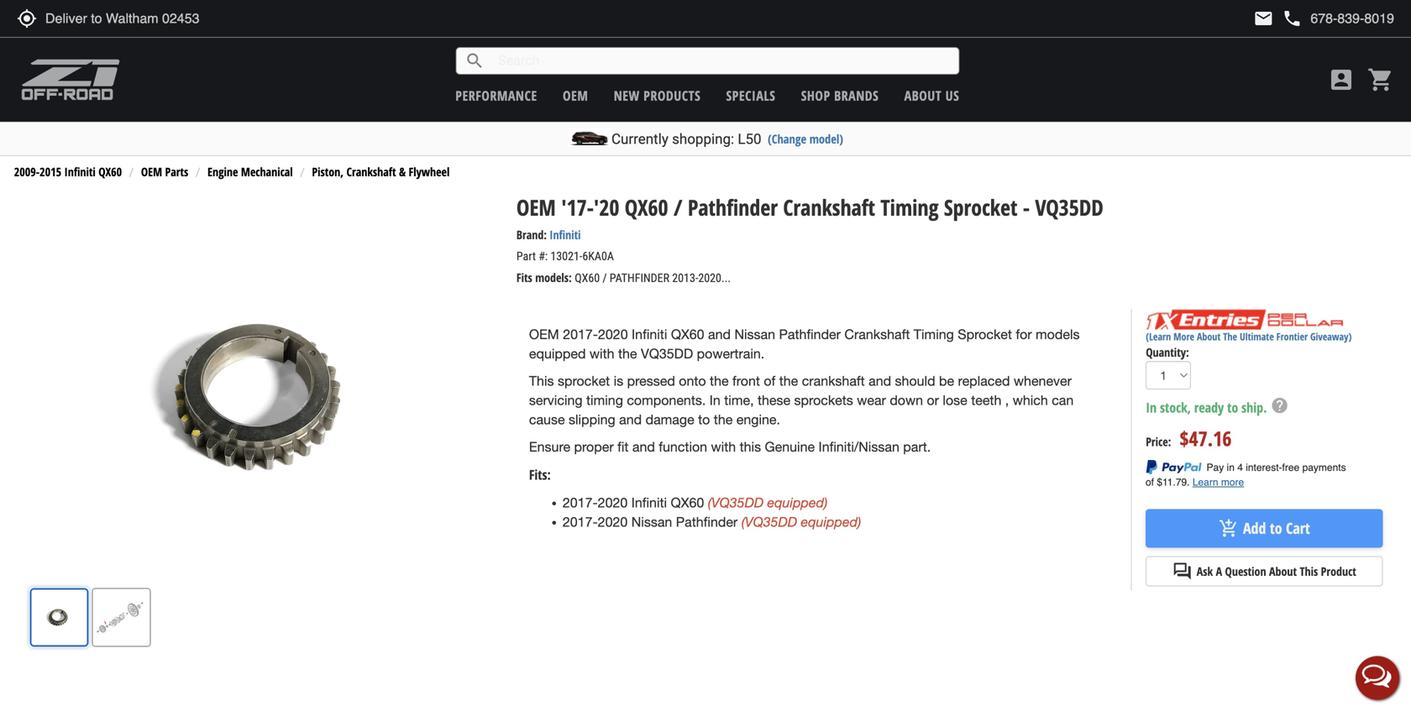 Task type: describe. For each thing, give the bounding box(es) containing it.
ship.
[[1242, 399, 1267, 417]]

which
[[1013, 393, 1048, 408]]

new products
[[614, 87, 701, 105]]

vq35dd inside oem 2017-2020 infiniti qx60 and nissan pathfinder crankshaft timing sprocket for models equipped with the vq35dd powertrain.
[[641, 346, 693, 361]]

2009-2015 infiniti qx60 link
[[14, 164, 122, 180]]

models
[[1036, 327, 1080, 342]]

(learn
[[1146, 330, 1171, 343]]

(learn more about the ultimate frontier giveaway)
[[1146, 330, 1352, 343]]

engine mechanical
[[207, 164, 293, 180]]

mail phone
[[1253, 8, 1302, 29]]

oem for '17-
[[516, 192, 556, 222]]

timing
[[586, 393, 623, 408]]

front
[[732, 373, 760, 389]]

in inside this sprocket is pressed onto the front of the crankshaft and should be replaced whenever servicing timing components. in time, these sprockets wear down or lose teeth , which can cause slipping and damage to the engine.
[[709, 393, 720, 408]]

the right of
[[779, 373, 798, 389]]

part.
[[903, 439, 931, 455]]

search
[[465, 51, 485, 71]]

(learn more about the ultimate frontier giveaway) link
[[1146, 330, 1352, 343]]

shopping_cart
[[1367, 66, 1394, 93]]

whenever
[[1014, 373, 1072, 389]]

be
[[939, 373, 954, 389]]

engine
[[207, 164, 238, 180]]

oem parts
[[141, 164, 188, 180]]

stock,
[[1160, 399, 1191, 417]]

question_answer ask a question about this product
[[1172, 561, 1356, 582]]

oem parts link
[[141, 164, 188, 180]]

sprockets
[[794, 393, 853, 408]]

qx60 for 2015
[[98, 164, 122, 180]]

genuine
[[765, 439, 815, 455]]

engine.
[[736, 412, 780, 427]]

oem left new
[[563, 87, 588, 105]]

wear
[[857, 393, 886, 408]]

(change
[[768, 131, 806, 147]]

sprocket inside oem '17-'20 qx60 / pathfinder crankshaft timing sprocket - vq35dd brand: infiniti part #: 13021-6ka0a fits models: qx60 / pathfinder 2013-2020...
[[944, 192, 1017, 222]]

infiniti/nissan
[[819, 439, 899, 455]]

qx60 inside oem 2017-2020 infiniti qx60 and nissan pathfinder crankshaft timing sprocket for models equipped with the vq35dd powertrain.
[[671, 327, 704, 342]]

2009-
[[14, 164, 40, 180]]

pathfinder
[[610, 271, 669, 285]]

currently shopping: l50 (change model)
[[611, 131, 843, 147]]

ultimate
[[1240, 330, 1274, 343]]

ensure proper fit and function with this genuine infiniti/nissan part.
[[529, 439, 931, 455]]

pathfinder inside oem '17-'20 qx60 / pathfinder crankshaft timing sprocket - vq35dd brand: infiniti part #: 13021-6ka0a fits models: qx60 / pathfinder 2013-2020...
[[688, 192, 778, 222]]

pressed
[[627, 373, 675, 389]]

teeth
[[971, 393, 1001, 408]]

nissan inside the 2017-2020 infiniti qx60 (vq35dd equipped) 2017-2020 nissan pathfinder (vq35dd equipped)
[[631, 514, 672, 530]]

1 vertical spatial with
[[711, 439, 736, 455]]

time,
[[724, 393, 754, 408]]

sprocket inside oem 2017-2020 infiniti qx60 and nissan pathfinder crankshaft timing sprocket for models equipped with the vq35dd powertrain.
[[958, 327, 1012, 342]]

piston, crankshaft & flywheel
[[312, 164, 450, 180]]

1 vertical spatial equipped)
[[801, 514, 861, 530]]

performance link
[[455, 87, 537, 105]]

more
[[1173, 330, 1194, 343]]

the
[[1223, 330, 1237, 343]]

0 vertical spatial /
[[674, 192, 682, 222]]

timing inside oem 2017-2020 infiniti qx60 and nissan pathfinder crankshaft timing sprocket for models equipped with the vq35dd powertrain.
[[914, 327, 954, 342]]

shop
[[801, 87, 830, 105]]

account_box link
[[1324, 66, 1359, 93]]

2020 inside oem 2017-2020 infiniti qx60 and nissan pathfinder crankshaft timing sprocket for models equipped with the vq35dd powertrain.
[[598, 327, 628, 342]]

shopping:
[[672, 131, 734, 147]]

infiniti right 2015
[[64, 164, 96, 180]]

specials link
[[726, 87, 776, 105]]

add_shopping_cart add to cart
[[1219, 518, 1310, 539]]

in inside the in stock, ready to ship. help
[[1146, 399, 1157, 417]]

timing inside oem '17-'20 qx60 / pathfinder crankshaft timing sprocket - vq35dd brand: infiniti part #: 13021-6ka0a fits models: qx60 / pathfinder 2013-2020...
[[881, 192, 939, 222]]

shop brands
[[801, 87, 879, 105]]

piston,
[[312, 164, 344, 180]]

brands
[[834, 87, 879, 105]]

pathfinder inside the 2017-2020 infiniti qx60 (vq35dd equipped) 2017-2020 nissan pathfinder (vq35dd equipped)
[[676, 514, 738, 530]]

and up wear
[[869, 373, 891, 389]]

the down time,
[[714, 412, 733, 427]]

mail
[[1253, 8, 1274, 29]]

onto
[[679, 373, 706, 389]]

ready
[[1194, 399, 1224, 417]]

or
[[927, 393, 939, 408]]

cause
[[529, 412, 565, 427]]

components.
[[627, 393, 706, 408]]

oem for parts
[[141, 164, 162, 180]]

can
[[1052, 393, 1074, 408]]

fit
[[617, 439, 629, 455]]

servicing
[[529, 393, 583, 408]]

giveaway)
[[1310, 330, 1352, 343]]

should
[[895, 373, 935, 389]]

product
[[1321, 563, 1356, 579]]

6ka0a
[[582, 249, 614, 263]]

flywheel
[[409, 164, 450, 180]]

qx60 for 2020
[[671, 495, 704, 511]]

the right onto
[[710, 373, 729, 389]]

model)
[[809, 131, 843, 147]]

in stock, ready to ship. help
[[1146, 396, 1289, 417]]

0 vertical spatial crankshaft
[[346, 164, 396, 180]]

Search search field
[[485, 48, 959, 74]]

2017-2020 infiniti qx60 (vq35dd equipped) 2017-2020 nissan pathfinder (vq35dd equipped)
[[563, 495, 861, 530]]

help
[[1270, 396, 1289, 415]]

engine mechanical link
[[207, 164, 293, 180]]

1 vertical spatial 2020
[[598, 495, 628, 511]]



Task type: locate. For each thing, give the bounding box(es) containing it.
lose
[[943, 393, 967, 408]]

oem inside oem 2017-2020 infiniti qx60 and nissan pathfinder crankshaft timing sprocket for models equipped with the vq35dd powertrain.
[[529, 327, 559, 342]]

2017-
[[563, 327, 598, 342], [563, 495, 598, 511], [563, 514, 598, 530]]

qx60 right '20
[[625, 192, 668, 222]]

about us
[[904, 87, 959, 105]]

about left the
[[1197, 330, 1221, 343]]

phone link
[[1282, 8, 1394, 29]]

infiniti up pressed
[[632, 327, 667, 342]]

about inside question_answer ask a question about this product
[[1269, 563, 1297, 579]]

my_location
[[17, 8, 37, 29]]

0 vertical spatial vq35dd
[[1035, 192, 1103, 222]]

nissan
[[734, 327, 775, 342], [631, 514, 672, 530]]

2 horizontal spatial about
[[1269, 563, 1297, 579]]

0 horizontal spatial /
[[603, 271, 607, 285]]

with up 'is'
[[590, 346, 614, 361]]

1 vertical spatial nissan
[[631, 514, 672, 530]]

infiniti down function
[[631, 495, 667, 511]]

crankshaft inside oem '17-'20 qx60 / pathfinder crankshaft timing sprocket - vq35dd brand: infiniti part #: 13021-6ka0a fits models: qx60 / pathfinder 2013-2020...
[[783, 192, 875, 222]]

2020...
[[698, 271, 731, 285]]

1 vertical spatial crankshaft
[[783, 192, 875, 222]]

fits
[[516, 270, 532, 286]]

parts
[[165, 164, 188, 180]]

the inside oem 2017-2020 infiniti qx60 and nissan pathfinder crankshaft timing sprocket for models equipped with the vq35dd powertrain.
[[618, 346, 637, 361]]

oem up equipped
[[529, 327, 559, 342]]

question_answer
[[1172, 561, 1192, 582]]

us
[[945, 87, 959, 105]]

2020
[[598, 327, 628, 342], [598, 495, 628, 511], [598, 514, 628, 530]]

0 horizontal spatial nissan
[[631, 514, 672, 530]]

#:
[[539, 249, 548, 263]]

currently
[[611, 131, 668, 147]]

this
[[529, 373, 554, 389], [1300, 563, 1318, 579]]

mechanical
[[241, 164, 293, 180]]

0 vertical spatial (vq35dd
[[708, 495, 764, 511]]

this
[[740, 439, 761, 455]]

1 horizontal spatial in
[[1146, 399, 1157, 417]]

0 horizontal spatial vq35dd
[[641, 346, 693, 361]]

price:
[[1146, 434, 1171, 450]]

0 vertical spatial 2017-
[[563, 327, 598, 342]]

0 vertical spatial sprocket
[[944, 192, 1017, 222]]

sprocket left for
[[958, 327, 1012, 342]]

shopping_cart link
[[1363, 66, 1394, 93]]

to left ship.
[[1227, 399, 1238, 417]]

1 horizontal spatial nissan
[[734, 327, 775, 342]]

crankshaft inside oem 2017-2020 infiniti qx60 and nissan pathfinder crankshaft timing sprocket for models equipped with the vq35dd powertrain.
[[844, 327, 910, 342]]

1 horizontal spatial with
[[711, 439, 736, 455]]

in left time,
[[709, 393, 720, 408]]

0 vertical spatial timing
[[881, 192, 939, 222]]

qx60 inside the 2017-2020 infiniti qx60 (vq35dd equipped) 2017-2020 nissan pathfinder (vq35dd equipped)
[[671, 495, 704, 511]]

1 vertical spatial /
[[603, 271, 607, 285]]

infiniti inside oem '17-'20 qx60 / pathfinder crankshaft timing sprocket - vq35dd brand: infiniti part #: 13021-6ka0a fits models: qx60 / pathfinder 2013-2020...
[[550, 227, 581, 243]]

qx60
[[98, 164, 122, 180], [625, 192, 668, 222], [575, 271, 600, 285], [671, 327, 704, 342], [671, 495, 704, 511]]

question
[[1225, 563, 1266, 579]]

1 vertical spatial about
[[1197, 330, 1221, 343]]

equipped)
[[767, 495, 828, 511], [801, 514, 861, 530]]

crankshaft up should
[[844, 327, 910, 342]]

qx60 left oem parts link
[[98, 164, 122, 180]]

1 vertical spatial this
[[1300, 563, 1318, 579]]

equipped) down genuine
[[767, 495, 828, 511]]

infiniti inside the 2017-2020 infiniti qx60 (vq35dd equipped) 2017-2020 nissan pathfinder (vq35dd equipped)
[[631, 495, 667, 511]]

sprocket left -
[[944, 192, 1017, 222]]

this inside question_answer ask a question about this product
[[1300, 563, 1318, 579]]

models:
[[535, 270, 572, 286]]

0 horizontal spatial in
[[709, 393, 720, 408]]

timing
[[881, 192, 939, 222], [914, 327, 954, 342]]

oem inside oem '17-'20 qx60 / pathfinder crankshaft timing sprocket - vq35dd brand: infiniti part #: 13021-6ka0a fits models: qx60 / pathfinder 2013-2020...
[[516, 192, 556, 222]]

1 horizontal spatial vq35dd
[[1035, 192, 1103, 222]]

0 horizontal spatial to
[[698, 412, 710, 427]]

and up 'powertrain.'
[[708, 327, 731, 342]]

nissan down function
[[631, 514, 672, 530]]

0 vertical spatial pathfinder
[[688, 192, 778, 222]]

vq35dd right -
[[1035, 192, 1103, 222]]

l50
[[738, 131, 761, 147]]

0 vertical spatial this
[[529, 373, 554, 389]]

qx60 down 6ka0a
[[575, 271, 600, 285]]

new
[[614, 87, 640, 105]]

about left us
[[904, 87, 942, 105]]

equipped) down infiniti/nissan
[[801, 514, 861, 530]]

and up "fit"
[[619, 412, 642, 427]]

&
[[399, 164, 406, 180]]

-
[[1023, 192, 1030, 222]]

crankshaft
[[802, 373, 865, 389]]

and
[[708, 327, 731, 342], [869, 373, 891, 389], [619, 412, 642, 427], [632, 439, 655, 455]]

oem
[[563, 87, 588, 105], [141, 164, 162, 180], [516, 192, 556, 222], [529, 327, 559, 342]]

about
[[904, 87, 942, 105], [1197, 330, 1221, 343], [1269, 563, 1297, 579]]

qx60 up onto
[[671, 327, 704, 342]]

(change model) link
[[768, 131, 843, 147]]

2 vertical spatial crankshaft
[[844, 327, 910, 342]]

1 horizontal spatial about
[[1197, 330, 1221, 343]]

vq35dd inside oem '17-'20 qx60 / pathfinder crankshaft timing sprocket - vq35dd brand: infiniti part #: 13021-6ka0a fits models: qx60 / pathfinder 2013-2020...
[[1035, 192, 1103, 222]]

piston, crankshaft & flywheel link
[[312, 164, 450, 180]]

to
[[1227, 399, 1238, 417], [698, 412, 710, 427], [1270, 518, 1282, 539]]

the up 'is'
[[618, 346, 637, 361]]

1 vertical spatial 2017-
[[563, 495, 598, 511]]

performance
[[455, 87, 537, 105]]

to right add
[[1270, 518, 1282, 539]]

qx60 down function
[[671, 495, 704, 511]]

z1 motorsports logo image
[[21, 59, 121, 101]]

0 horizontal spatial this
[[529, 373, 554, 389]]

account_box
[[1328, 66, 1355, 93]]

pathfinder down currently shopping: l50 (change model)
[[688, 192, 778, 222]]

oem link
[[563, 87, 588, 105]]

nissan inside oem 2017-2020 infiniti qx60 and nissan pathfinder crankshaft timing sprocket for models equipped with the vq35dd powertrain.
[[734, 327, 775, 342]]

and right "fit"
[[632, 439, 655, 455]]

infiniti inside oem 2017-2020 infiniti qx60 and nissan pathfinder crankshaft timing sprocket for models equipped with the vq35dd powertrain.
[[632, 327, 667, 342]]

damage
[[646, 412, 694, 427]]

with inside oem 2017-2020 infiniti qx60 and nissan pathfinder crankshaft timing sprocket for models equipped with the vq35dd powertrain.
[[590, 346, 614, 361]]

crankshaft down model)
[[783, 192, 875, 222]]

1 horizontal spatial /
[[674, 192, 682, 222]]

in left stock,
[[1146, 399, 1157, 417]]

and inside oem 2017-2020 infiniti qx60 and nissan pathfinder crankshaft timing sprocket for models equipped with the vq35dd powertrain.
[[708, 327, 731, 342]]

pathfinder inside oem 2017-2020 infiniti qx60 and nissan pathfinder crankshaft timing sprocket for models equipped with the vq35dd powertrain.
[[779, 327, 841, 342]]

1 vertical spatial vq35dd
[[641, 346, 693, 361]]

nissan up 'powertrain.'
[[734, 327, 775, 342]]

2 vertical spatial about
[[1269, 563, 1297, 579]]

down
[[890, 393, 923, 408]]

equipped
[[529, 346, 586, 361]]

0 vertical spatial equipped)
[[767, 495, 828, 511]]

vq35dd up pressed
[[641, 346, 693, 361]]

2 vertical spatial pathfinder
[[676, 514, 738, 530]]

function
[[659, 439, 707, 455]]

sprocket
[[558, 373, 610, 389]]

replaced
[[958, 373, 1010, 389]]

pathfinder up crankshaft
[[779, 327, 841, 342]]

sprocket
[[944, 192, 1017, 222], [958, 327, 1012, 342]]

new products link
[[614, 87, 701, 105]]

part
[[516, 249, 536, 263]]

(vq35dd down this
[[741, 514, 797, 530]]

oem '17-'20 qx60 / pathfinder crankshaft timing sprocket - vq35dd brand: infiniti part #: 13021-6ka0a fits models: qx60 / pathfinder 2013-2020...
[[516, 192, 1103, 286]]

this inside this sprocket is pressed onto the front of the crankshaft and should be replaced whenever servicing timing components. in time, these sprockets wear down or lose teeth , which can cause slipping and damage to the engine.
[[529, 373, 554, 389]]

powertrain.
[[697, 346, 764, 361]]

2 vertical spatial 2017-
[[563, 514, 598, 530]]

0 horizontal spatial about
[[904, 87, 942, 105]]

about right question
[[1269, 563, 1297, 579]]

infiniti
[[64, 164, 96, 180], [550, 227, 581, 243], [632, 327, 667, 342], [631, 495, 667, 511]]

'17-
[[561, 192, 594, 222]]

for
[[1016, 327, 1032, 342]]

a
[[1216, 563, 1222, 579]]

pathfinder down ensure proper fit and function with this genuine infiniti/nissan part. at the bottom of page
[[676, 514, 738, 530]]

0 horizontal spatial with
[[590, 346, 614, 361]]

proper
[[574, 439, 614, 455]]

this left product
[[1300, 563, 1318, 579]]

to inside the in stock, ready to ship. help
[[1227, 399, 1238, 417]]

ensure
[[529, 439, 570, 455]]

2 vertical spatial 2020
[[598, 514, 628, 530]]

phone
[[1282, 8, 1302, 29]]

/ up 2013-
[[674, 192, 682, 222]]

1 vertical spatial pathfinder
[[779, 327, 841, 342]]

0 vertical spatial nissan
[[734, 327, 775, 342]]

2 horizontal spatial to
[[1270, 518, 1282, 539]]

shop brands link
[[801, 87, 879, 105]]

add
[[1243, 518, 1266, 539]]

this sprocket is pressed onto the front of the crankshaft and should be replaced whenever servicing timing components. in time, these sprockets wear down or lose teeth , which can cause slipping and damage to the engine.
[[529, 373, 1074, 427]]

about us link
[[904, 87, 959, 105]]

0 vertical spatial about
[[904, 87, 942, 105]]

0 vertical spatial with
[[590, 346, 614, 361]]

1 vertical spatial timing
[[914, 327, 954, 342]]

to right damage
[[698, 412, 710, 427]]

1 vertical spatial sprocket
[[958, 327, 1012, 342]]

$47.16
[[1180, 425, 1232, 452]]

1 horizontal spatial to
[[1227, 399, 1238, 417]]

specials
[[726, 87, 776, 105]]

to inside this sprocket is pressed onto the front of the crankshaft and should be replaced whenever servicing timing components. in time, these sprockets wear down or lose teeth , which can cause slipping and damage to the engine.
[[698, 412, 710, 427]]

2009-2015 infiniti qx60
[[14, 164, 122, 180]]

(vq35dd down ensure proper fit and function with this genuine infiniti/nissan part. at the bottom of page
[[708, 495, 764, 511]]

crankshaft left &
[[346, 164, 396, 180]]

oem left parts
[[141, 164, 162, 180]]

this up servicing
[[529, 373, 554, 389]]

oem up brand: at the top of page
[[516, 192, 556, 222]]

qx60 for '17-
[[625, 192, 668, 222]]

1 vertical spatial (vq35dd
[[741, 514, 797, 530]]

products
[[643, 87, 701, 105]]

0 vertical spatial 2020
[[598, 327, 628, 342]]

1 horizontal spatial this
[[1300, 563, 1318, 579]]

/ down 6ka0a
[[603, 271, 607, 285]]

is
[[614, 373, 623, 389]]

2017- inside oem 2017-2020 infiniti qx60 and nissan pathfinder crankshaft timing sprocket for models equipped with the vq35dd powertrain.
[[563, 327, 598, 342]]

vq35dd
[[1035, 192, 1103, 222], [641, 346, 693, 361]]

with left this
[[711, 439, 736, 455]]

brand:
[[516, 227, 547, 243]]

infiniti up 13021-
[[550, 227, 581, 243]]

oem for 2017-
[[529, 327, 559, 342]]



Task type: vqa. For each thing, say whether or not it's contained in the screenshot.
Brake
no



